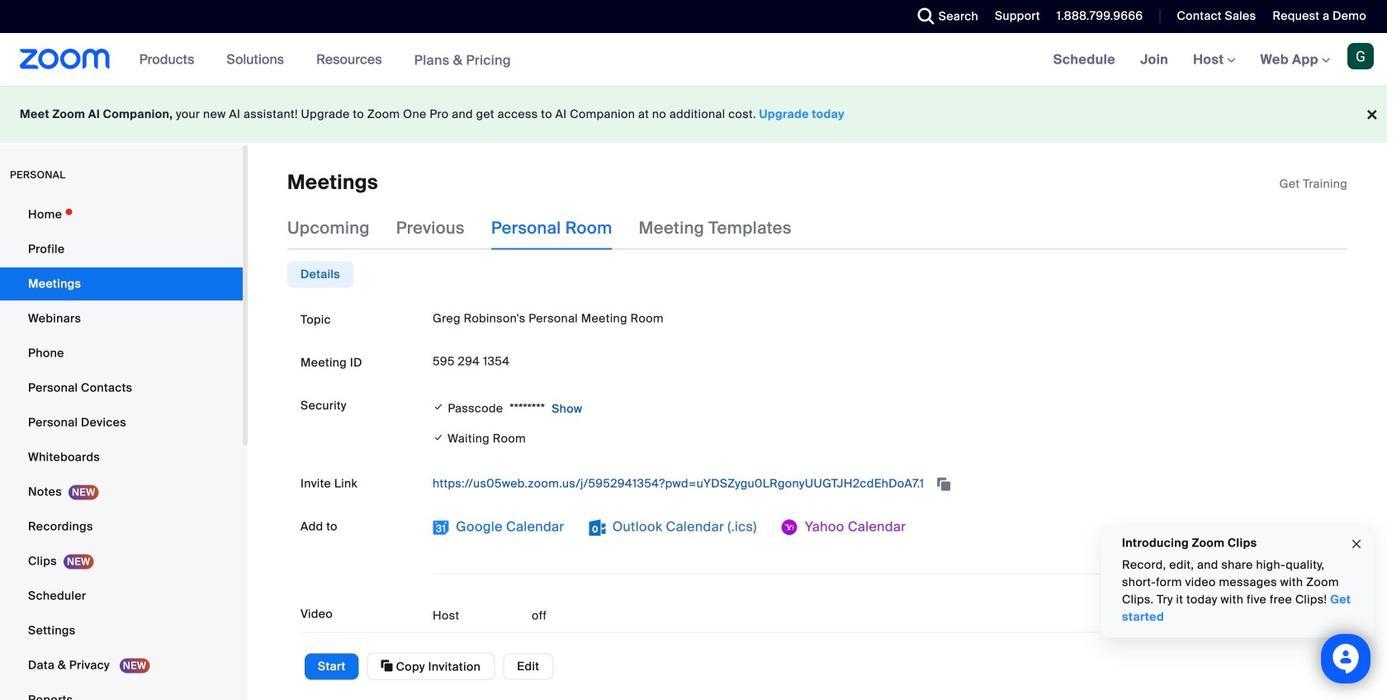 Task type: locate. For each thing, give the bounding box(es) containing it.
banner
[[0, 33, 1387, 87]]

tabs of meeting tab list
[[287, 207, 818, 250]]

close image
[[1350, 535, 1363, 554]]

tab list
[[287, 261, 353, 288]]

personal menu menu
[[0, 198, 243, 700]]

0 vertical spatial checked image
[[433, 399, 445, 415]]

checked image
[[433, 399, 445, 415], [433, 429, 445, 446]]

tab
[[287, 261, 353, 288]]

meetings navigation
[[1041, 33, 1387, 87]]

add to yahoo calendar image
[[782, 519, 798, 536]]

application
[[1279, 176, 1347, 192]]

add to google calendar image
[[433, 519, 449, 536]]

footer
[[0, 86, 1387, 143]]

1 vertical spatial checked image
[[433, 429, 445, 446]]



Task type: vqa. For each thing, say whether or not it's contained in the screenshot.
month. on the top right
no



Task type: describe. For each thing, give the bounding box(es) containing it.
1 checked image from the top
[[433, 399, 445, 415]]

copy url image
[[936, 479, 952, 490]]

copy image
[[381, 658, 393, 673]]

zoom logo image
[[20, 49, 110, 69]]

product information navigation
[[127, 33, 523, 87]]

profile picture image
[[1347, 43, 1374, 69]]

add to outlook calendar (.ics) image
[[589, 519, 606, 536]]

2 checked image from the top
[[433, 429, 445, 446]]



